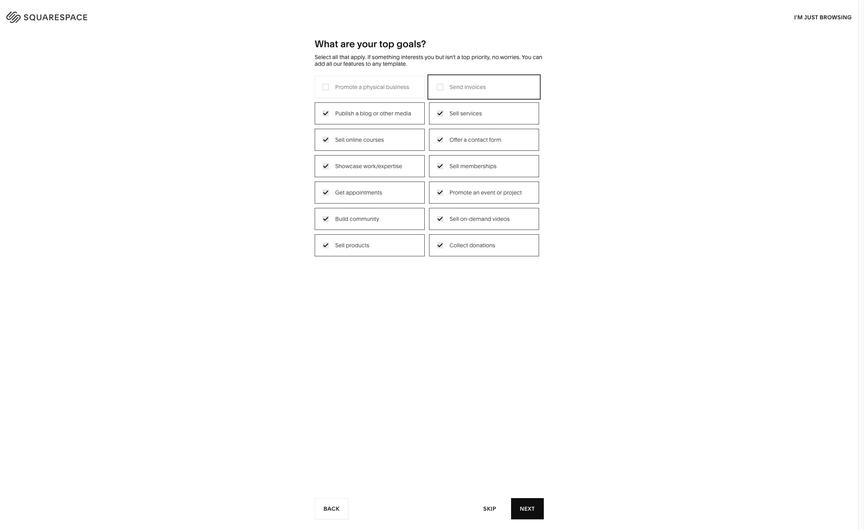 Task type: locate. For each thing, give the bounding box(es) containing it.
work/expertise
[[363, 163, 402, 170]]

back
[[324, 506, 340, 513]]

& left non-
[[289, 145, 292, 152]]

sell for sell products
[[335, 242, 345, 249]]

videos
[[492, 216, 510, 223]]

0 horizontal spatial promote
[[335, 83, 357, 91]]

sell products
[[335, 242, 369, 249]]

0 horizontal spatial or
[[373, 110, 378, 117]]

sell left on-
[[450, 216, 459, 223]]

restaurants
[[340, 121, 371, 128]]

that
[[339, 54, 349, 61]]

home
[[423, 110, 439, 117]]

in
[[842, 12, 848, 20]]

top
[[379, 38, 394, 50], [461, 54, 470, 61]]

& right media
[[358, 133, 361, 140]]

sell left memberships
[[450, 163, 459, 170]]

products
[[346, 242, 369, 249]]

a inside what are your top goals? select all that apply. if something interests you but isn't a top priority, no worries. you can add all our features to any template.
[[457, 54, 460, 61]]

properties
[[375, 169, 402, 176]]

1 horizontal spatial promote
[[450, 189, 472, 196]]

home & decor
[[423, 110, 462, 117]]

our
[[333, 60, 342, 67]]

sell up animals
[[450, 110, 459, 117]]

a right the isn't
[[457, 54, 460, 61]]

dario image
[[323, 270, 535, 531]]

physical
[[363, 83, 385, 91]]

business
[[386, 83, 409, 91]]

0 horizontal spatial top
[[379, 38, 394, 50]]

1 vertical spatial top
[[461, 54, 470, 61]]

or
[[373, 110, 378, 117], [497, 189, 502, 196]]

media & podcasts link
[[340, 133, 395, 140]]

estate
[[353, 169, 369, 176]]

& right nature
[[442, 121, 446, 128]]

top right the isn't
[[461, 54, 470, 61]]

something
[[372, 54, 400, 61]]

an
[[473, 189, 480, 196]]

build community
[[335, 216, 379, 223]]

media & podcasts
[[340, 133, 387, 140]]

a left blog in the top of the page
[[356, 110, 359, 117]]

& right home in the top of the page
[[441, 110, 444, 117]]

real
[[340, 169, 352, 176]]

promote left "an"
[[450, 189, 472, 196]]

0 vertical spatial or
[[373, 110, 378, 117]]

weddings
[[340, 157, 367, 164]]

& for non-
[[289, 145, 292, 152]]

real estate & properties
[[340, 169, 402, 176]]

& for animals
[[442, 121, 446, 128]]

or right blog in the top of the page
[[373, 110, 378, 117]]

promote down features
[[335, 83, 357, 91]]

next
[[520, 506, 535, 513]]

offer a contact form
[[450, 136, 501, 143]]

you
[[425, 54, 434, 61]]

sell online courses
[[335, 136, 384, 143]]

sell for sell on-demand videos
[[450, 216, 459, 223]]

sell up events
[[335, 136, 345, 143]]

1 vertical spatial promote
[[450, 189, 472, 196]]

log
[[828, 12, 841, 20]]

skip
[[484, 506, 496, 513]]

top up the something
[[379, 38, 394, 50]]

event
[[481, 189, 495, 196]]

promote for promote an event or project
[[450, 189, 472, 196]]

promote for promote a physical business
[[335, 83, 357, 91]]

invoices
[[464, 83, 486, 91]]

travel
[[340, 110, 355, 117]]

community & non-profits link
[[257, 145, 331, 152]]

appointments
[[346, 189, 382, 196]]

podcasts
[[363, 133, 387, 140]]

&
[[441, 110, 444, 117], [442, 121, 446, 128], [358, 133, 361, 140], [289, 145, 292, 152], [370, 169, 374, 176]]

interests
[[401, 54, 423, 61]]

& for decor
[[441, 110, 444, 117]]

can
[[533, 54, 542, 61]]

sell on-demand videos
[[450, 216, 510, 223]]

community
[[350, 216, 379, 223]]

what are your top goals? select all that apply. if something interests you but isn't a top priority, no worries. you can add all our features to any template.
[[315, 38, 542, 67]]

home & decor link
[[423, 110, 469, 117]]

donations
[[469, 242, 495, 249]]

1 horizontal spatial or
[[497, 189, 502, 196]]

events
[[340, 145, 357, 152]]

1 vertical spatial or
[[497, 189, 502, 196]]

contact
[[468, 136, 488, 143]]

all
[[332, 54, 338, 61], [326, 60, 332, 67]]

1 horizontal spatial top
[[461, 54, 470, 61]]

but
[[435, 54, 444, 61]]

sell for sell memberships
[[450, 163, 459, 170]]

decor
[[446, 110, 462, 117]]

apply.
[[351, 54, 366, 61]]

fitness
[[423, 133, 442, 140]]

a right offer
[[464, 136, 467, 143]]

a left 'physical'
[[359, 83, 362, 91]]

all left that
[[332, 54, 338, 61]]

i'm just browsing link
[[794, 6, 852, 28]]

promote an event or project
[[450, 189, 522, 196]]

priority,
[[471, 54, 491, 61]]

sell left products
[[335, 242, 345, 249]]

or right event
[[497, 189, 502, 196]]

you
[[522, 54, 531, 61]]

or for event
[[497, 189, 502, 196]]

i'm just browsing
[[794, 14, 852, 21]]

0 vertical spatial promote
[[335, 83, 357, 91]]



Task type: vqa. For each thing, say whether or not it's contained in the screenshot.
view demo site LINK
no



Task type: describe. For each thing, give the bounding box(es) containing it.
are
[[340, 38, 355, 50]]

send invoices
[[450, 83, 486, 91]]

media
[[395, 110, 411, 117]]

dario element
[[323, 270, 535, 531]]

blog
[[360, 110, 372, 117]]

courses
[[363, 136, 384, 143]]

sell for sell services
[[450, 110, 459, 117]]

publish
[[335, 110, 354, 117]]

on-
[[460, 216, 469, 223]]

just
[[804, 14, 818, 21]]

other
[[380, 110, 393, 117]]

memberships
[[460, 163, 497, 170]]

community & non-profits
[[257, 145, 323, 152]]

select
[[315, 54, 331, 61]]

fitness link
[[423, 133, 450, 140]]

showcase
[[335, 163, 362, 170]]

a for promote a physical business
[[359, 83, 362, 91]]

log             in
[[828, 12, 848, 20]]

& right estate
[[370, 169, 374, 176]]

isn't
[[445, 54, 456, 61]]

demand
[[469, 216, 491, 223]]

publish a blog or other media
[[335, 110, 411, 117]]

back button
[[315, 499, 349, 520]]

sell for sell online courses
[[335, 136, 345, 143]]

online
[[346, 136, 362, 143]]

non-
[[294, 145, 307, 152]]

goals?
[[397, 38, 426, 50]]

a for publish a blog or other media
[[356, 110, 359, 117]]

template.
[[383, 60, 407, 67]]

media
[[340, 133, 357, 140]]

sell memberships
[[450, 163, 497, 170]]

offer
[[450, 136, 462, 143]]

collect donations
[[450, 242, 495, 249]]

travel link
[[340, 110, 363, 117]]

services
[[460, 110, 482, 117]]

next button
[[511, 499, 543, 520]]

collect
[[450, 242, 468, 249]]

any
[[372, 60, 381, 67]]

get
[[335, 189, 345, 196]]

project
[[503, 189, 522, 196]]

showcase work/expertise
[[335, 163, 402, 170]]

restaurants link
[[340, 121, 379, 128]]

build
[[335, 216, 348, 223]]

what
[[315, 38, 338, 50]]

a for offer a contact form
[[464, 136, 467, 143]]

profits
[[307, 145, 323, 152]]

nature & animals
[[423, 121, 468, 128]]

community
[[257, 145, 287, 152]]

real estate & properties link
[[340, 169, 410, 176]]

no
[[492, 54, 499, 61]]

promote a physical business
[[335, 83, 409, 91]]

or for blog
[[373, 110, 378, 117]]

& for podcasts
[[358, 133, 361, 140]]

to
[[366, 60, 371, 67]]

skip button
[[475, 499, 505, 520]]

squarespace logo image
[[16, 9, 103, 22]]

squarespace logo link
[[16, 9, 182, 22]]

0 vertical spatial top
[[379, 38, 394, 50]]

sell services
[[450, 110, 482, 117]]

i'm
[[794, 14, 803, 21]]

get appointments
[[335, 189, 382, 196]]

events link
[[340, 145, 365, 152]]

all left the our
[[326, 60, 332, 67]]

nature
[[423, 121, 441, 128]]

browsing
[[820, 14, 852, 21]]

form
[[489, 136, 501, 143]]

your
[[357, 38, 377, 50]]

features
[[343, 60, 364, 67]]

nature & animals link
[[423, 121, 476, 128]]

add
[[315, 60, 325, 67]]

if
[[367, 54, 371, 61]]

log             in link
[[828, 12, 848, 20]]



